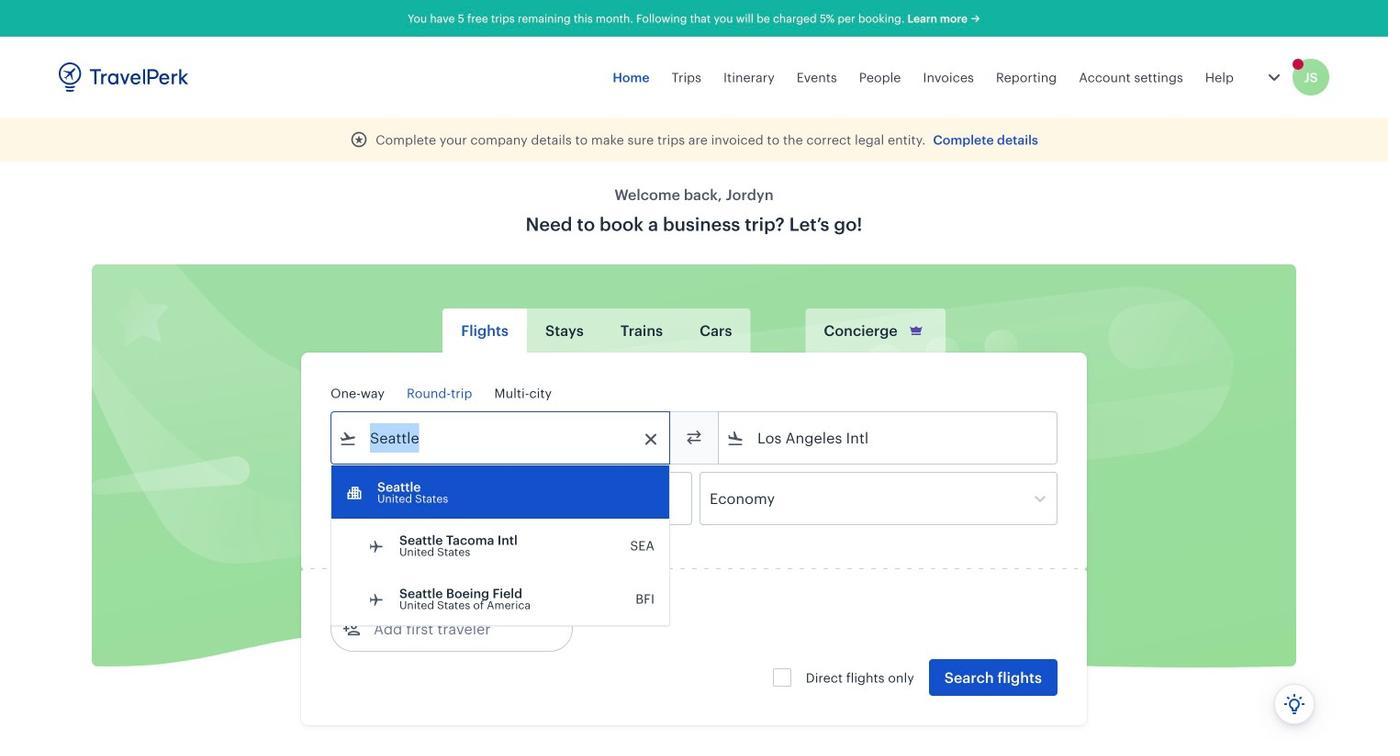 Task type: locate. For each thing, give the bounding box(es) containing it.
To search field
[[745, 423, 1033, 453]]

From search field
[[357, 423, 645, 453]]



Task type: describe. For each thing, give the bounding box(es) containing it.
Depart text field
[[357, 473, 453, 524]]

Add first traveler search field
[[361, 614, 552, 644]]

Return text field
[[466, 473, 562, 524]]



